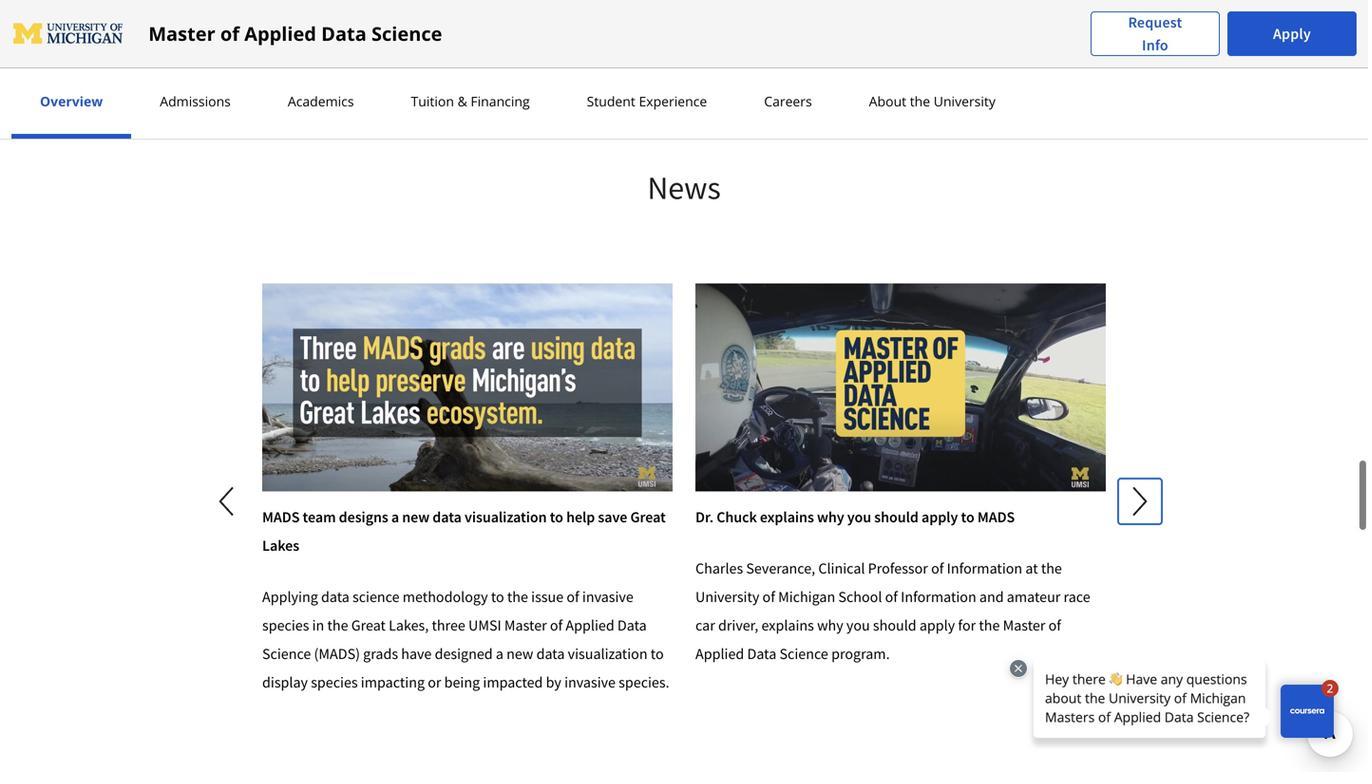 Task type: locate. For each thing, give the bounding box(es) containing it.
why
[[817, 508, 845, 527], [817, 616, 844, 635]]

1 horizontal spatial data
[[433, 508, 462, 527]]

the left issue at the left bottom
[[507, 588, 528, 607]]

1 horizontal spatial data
[[618, 616, 647, 635]]

professor
[[868, 559, 928, 578]]

dr. chuck explains why you should apply to mads link
[[696, 284, 1106, 532]]

visualization
[[465, 508, 547, 527], [568, 645, 648, 664]]

the
[[910, 92, 931, 110], [1041, 559, 1062, 578], [507, 588, 528, 607], [327, 616, 348, 635], [979, 616, 1000, 635]]

careers
[[764, 92, 812, 110]]

0 vertical spatial why
[[817, 508, 845, 527]]

a up impacted
[[496, 645, 504, 664]]

mads inside mads team designs a new data visualization to help save great lakes
[[262, 508, 300, 527]]

(mads)
[[314, 645, 360, 664]]

great right save
[[631, 508, 666, 527]]

master down issue at the left bottom
[[505, 616, 547, 635]]

impacting
[[361, 673, 425, 692]]

1 vertical spatial great
[[351, 616, 386, 635]]

have
[[401, 645, 432, 664]]

three
[[432, 616, 466, 635]]

dr. chuck explains why you should apply to mads image
[[696, 284, 1106, 492]]

0 vertical spatial university
[[934, 92, 996, 110]]

visualization up species.
[[568, 645, 648, 664]]

&
[[458, 92, 467, 110]]

0 horizontal spatial data
[[321, 20, 367, 47]]

data up methodology
[[433, 508, 462, 527]]

master up admissions link
[[148, 20, 215, 47]]

0 horizontal spatial master
[[148, 20, 215, 47]]

apply
[[922, 508, 958, 527], [920, 616, 955, 635]]

a
[[391, 508, 399, 527], [496, 645, 504, 664]]

science
[[372, 20, 442, 47], [262, 645, 311, 664], [780, 645, 829, 664]]

data down driver, in the right bottom of the page
[[747, 645, 777, 664]]

team
[[303, 508, 336, 527]]

university right "about"
[[934, 92, 996, 110]]

0 vertical spatial applied
[[244, 20, 316, 47]]

to inside mads team designs a new data visualization to help save great lakes
[[550, 508, 564, 527]]

dr. chuck explains why you should apply to mads
[[696, 508, 1015, 527]]

1 horizontal spatial a
[[496, 645, 504, 664]]

species
[[262, 616, 309, 635], [311, 673, 358, 692]]

1 vertical spatial apply
[[920, 616, 955, 635]]

1 vertical spatial species
[[311, 673, 358, 692]]

great
[[631, 508, 666, 527], [351, 616, 386, 635]]

1 vertical spatial should
[[873, 616, 917, 635]]

of
[[220, 20, 239, 47], [931, 559, 944, 578], [567, 588, 579, 607], [763, 588, 775, 607], [885, 588, 898, 607], [550, 616, 563, 635], [1049, 616, 1062, 635]]

apply left for
[[920, 616, 955, 635]]

mads team designs a new data visualization to help save great lakes image
[[262, 284, 673, 492]]

0 horizontal spatial new
[[402, 508, 430, 527]]

overview
[[40, 92, 103, 110]]

you down 'school'
[[847, 616, 870, 635]]

university
[[934, 92, 996, 110], [696, 588, 760, 607]]

invasive right issue at the left bottom
[[582, 588, 634, 607]]

request info
[[1129, 13, 1183, 55]]

0 horizontal spatial visualization
[[465, 508, 547, 527]]

1 vertical spatial a
[[496, 645, 504, 664]]

why up clinical
[[817, 508, 845, 527]]

0 horizontal spatial great
[[351, 616, 386, 635]]

0 vertical spatial new
[[402, 508, 430, 527]]

0 vertical spatial great
[[631, 508, 666, 527]]

master
[[148, 20, 215, 47], [505, 616, 547, 635], [1003, 616, 1046, 635]]

0 horizontal spatial applied
[[244, 20, 316, 47]]

species down (mads)
[[311, 673, 358, 692]]

2 vertical spatial data
[[537, 645, 565, 664]]

about the university link
[[864, 92, 1002, 110]]

university down 'charles'
[[696, 588, 760, 607]]

1 vertical spatial you
[[847, 616, 870, 635]]

display
[[262, 673, 308, 692]]

science up tuition
[[372, 20, 442, 47]]

information up and
[[947, 559, 1023, 578]]

1 horizontal spatial master
[[505, 616, 547, 635]]

2 horizontal spatial data
[[747, 645, 777, 664]]

great down science
[[351, 616, 386, 635]]

charles severance, clinical professor of information at the university of michigan school of information and amateur race car driver, explains why you should apply for the master of applied data science program.
[[696, 559, 1091, 664]]

student
[[587, 92, 636, 110]]

explains down michigan
[[762, 616, 814, 635]]

0 horizontal spatial species
[[262, 616, 309, 635]]

2 vertical spatial data
[[747, 645, 777, 664]]

0 horizontal spatial a
[[391, 508, 399, 527]]

0 vertical spatial should
[[875, 508, 919, 527]]

academics
[[288, 92, 354, 110]]

applied
[[244, 20, 316, 47], [566, 616, 615, 635], [696, 645, 744, 664]]

data up academics
[[321, 20, 367, 47]]

university inside charles severance, clinical professor of information at the university of michigan school of information and amateur race car driver, explains why you should apply for the master of applied data science program.
[[696, 588, 760, 607]]

tuition
[[411, 92, 454, 110]]

careers link
[[759, 92, 818, 110]]

of down professor
[[885, 588, 898, 607]]

1 horizontal spatial mads
[[978, 508, 1015, 527]]

1 vertical spatial visualization
[[568, 645, 648, 664]]

2 horizontal spatial science
[[780, 645, 829, 664]]

to
[[550, 508, 564, 527], [961, 508, 975, 527], [491, 588, 504, 607], [651, 645, 664, 664]]

0 vertical spatial a
[[391, 508, 399, 527]]

1 horizontal spatial applied
[[566, 616, 615, 635]]

master down amateur
[[1003, 616, 1046, 635]]

why inside charles severance, clinical professor of information at the university of michigan school of information and amateur race car driver, explains why you should apply for the master of applied data science program.
[[817, 616, 844, 635]]

species down applying
[[262, 616, 309, 635]]

new right designs
[[402, 508, 430, 527]]

information
[[947, 559, 1023, 578], [901, 588, 977, 607]]

data up species.
[[618, 616, 647, 635]]

science inside charles severance, clinical professor of information at the university of michigan school of information and amateur race car driver, explains why you should apply for the master of applied data science program.
[[780, 645, 829, 664]]

visualization inside applying data science methodology to the issue of invasive species in the great lakes, three umsi master of applied data science (mads) grads have designed a new data visualization to display species impacting or being impacted by invasive species.
[[568, 645, 648, 664]]

1 horizontal spatial visualization
[[568, 645, 648, 664]]

should up the program.
[[873, 616, 917, 635]]

0 horizontal spatial data
[[321, 588, 350, 607]]

new up impacted
[[507, 645, 534, 664]]

invasive
[[582, 588, 634, 607], [565, 673, 616, 692]]

mads
[[262, 508, 300, 527], [978, 508, 1015, 527]]

new
[[402, 508, 430, 527], [507, 645, 534, 664]]

why down michigan
[[817, 616, 844, 635]]

methodology
[[403, 588, 488, 607]]

designed
[[435, 645, 493, 664]]

0 horizontal spatial university
[[696, 588, 760, 607]]

mads up lakes
[[262, 508, 300, 527]]

in
[[312, 616, 324, 635]]

go to previous slide image
[[206, 479, 250, 524], [219, 487, 234, 516]]

0 vertical spatial data
[[321, 20, 367, 47]]

data up in
[[321, 588, 350, 607]]

1 vertical spatial data
[[618, 616, 647, 635]]

being
[[444, 673, 480, 692]]

science
[[353, 588, 400, 607]]

science left the program.
[[780, 645, 829, 664]]

1 mads from the left
[[262, 508, 300, 527]]

great inside mads team designs a new data visualization to help save great lakes
[[631, 508, 666, 527]]

information up for
[[901, 588, 977, 607]]

you up clinical
[[848, 508, 872, 527]]

apply up professor
[[922, 508, 958, 527]]

1 vertical spatial why
[[817, 616, 844, 635]]

1 horizontal spatial great
[[631, 508, 666, 527]]

the right at
[[1041, 559, 1062, 578]]

1 vertical spatial explains
[[762, 616, 814, 635]]

program.
[[832, 645, 890, 664]]

0 vertical spatial visualization
[[465, 508, 547, 527]]

2 horizontal spatial data
[[537, 645, 565, 664]]

should inside charles severance, clinical professor of information at the university of michigan school of information and amateur race car driver, explains why you should apply for the master of applied data science program.
[[873, 616, 917, 635]]

save
[[598, 508, 628, 527]]

master inside applying data science methodology to the issue of invasive species in the great lakes, three umsi master of applied data science (mads) grads have designed a new data visualization to display species impacting or being impacted by invasive species.
[[505, 616, 547, 635]]

0 horizontal spatial science
[[262, 645, 311, 664]]

1 vertical spatial university
[[696, 588, 760, 607]]

applied inside applying data science methodology to the issue of invasive species in the great lakes, three umsi master of applied data science (mads) grads have designed a new data visualization to display species impacting or being impacted by invasive species.
[[566, 616, 615, 635]]

data up by
[[537, 645, 565, 664]]

explains right chuck
[[760, 508, 814, 527]]

1 vertical spatial new
[[507, 645, 534, 664]]

a right designs
[[391, 508, 399, 527]]

1 vertical spatial data
[[321, 588, 350, 607]]

science up the "display"
[[262, 645, 311, 664]]

student experience
[[587, 92, 707, 110]]

you
[[848, 508, 872, 527], [847, 616, 870, 635]]

by
[[546, 673, 562, 692]]

michigan
[[778, 588, 836, 607]]

apply
[[1273, 24, 1312, 43]]

0 vertical spatial explains
[[760, 508, 814, 527]]

2 horizontal spatial applied
[[696, 645, 744, 664]]

data
[[321, 20, 367, 47], [618, 616, 647, 635], [747, 645, 777, 664]]

driver,
[[718, 616, 759, 635]]

2 vertical spatial applied
[[696, 645, 744, 664]]

1 vertical spatial applied
[[566, 616, 615, 635]]

mads up and
[[978, 508, 1015, 527]]

data
[[433, 508, 462, 527], [321, 588, 350, 607], [537, 645, 565, 664]]

2 horizontal spatial master
[[1003, 616, 1046, 635]]

0 horizontal spatial mads
[[262, 508, 300, 527]]

0 vertical spatial data
[[433, 508, 462, 527]]

visualization left help
[[465, 508, 547, 527]]

should up professor
[[875, 508, 919, 527]]

1 horizontal spatial new
[[507, 645, 534, 664]]

race
[[1064, 588, 1091, 607]]

explains
[[760, 508, 814, 527], [762, 616, 814, 635]]

should
[[875, 508, 919, 527], [873, 616, 917, 635]]

invasive right by
[[565, 673, 616, 692]]

and
[[980, 588, 1004, 607]]

or
[[428, 673, 441, 692]]



Task type: describe. For each thing, give the bounding box(es) containing it.
about
[[869, 92, 907, 110]]

charles
[[696, 559, 743, 578]]

great inside applying data science methodology to the issue of invasive species in the great lakes, three umsi master of applied data science (mads) grads have designed a new data visualization to display species impacting or being impacted by invasive species.
[[351, 616, 386, 635]]

0 vertical spatial invasive
[[582, 588, 634, 607]]

the right for
[[979, 616, 1000, 635]]

student experience link
[[581, 92, 713, 110]]

master inside charles severance, clinical professor of information at the university of michigan school of information and amateur race car driver, explains why you should apply for the master of applied data science program.
[[1003, 616, 1046, 635]]

amateur
[[1007, 588, 1061, 607]]

clinical
[[819, 559, 865, 578]]

new inside applying data science methodology to the issue of invasive species in the great lakes, three umsi master of applied data science (mads) grads have designed a new data visualization to display species impacting or being impacted by invasive species.
[[507, 645, 534, 664]]

for
[[958, 616, 976, 635]]

species.
[[619, 673, 670, 692]]

applied inside charles severance, clinical professor of information at the university of michigan school of information and amateur race car driver, explains why you should apply for the master of applied data science program.
[[696, 645, 744, 664]]

you inside charles severance, clinical professor of information at the university of michigan school of information and amateur race car driver, explains why you should apply for the master of applied data science program.
[[847, 616, 870, 635]]

financing
[[471, 92, 530, 110]]

admissions link
[[154, 92, 237, 110]]

1 horizontal spatial science
[[372, 20, 442, 47]]

0 vertical spatial apply
[[922, 508, 958, 527]]

2 mads from the left
[[978, 508, 1015, 527]]

dr.
[[696, 508, 714, 527]]

0 vertical spatial you
[[848, 508, 872, 527]]

of right issue at the left bottom
[[567, 588, 579, 607]]

of right professor
[[931, 559, 944, 578]]

lakes
[[262, 536, 299, 555]]

grads
[[363, 645, 398, 664]]

request info button
[[1091, 11, 1220, 57]]

designs
[[339, 508, 388, 527]]

data inside charles severance, clinical professor of information at the university of michigan school of information and amateur race car driver, explains why you should apply for the master of applied data science program.
[[747, 645, 777, 664]]

car
[[696, 616, 715, 635]]

experience
[[639, 92, 707, 110]]

go to next slide image
[[1119, 479, 1162, 524]]

of down the severance,
[[763, 588, 775, 607]]

about the university
[[869, 92, 996, 110]]

info
[[1142, 36, 1169, 55]]

1 vertical spatial information
[[901, 588, 977, 607]]

university of michigan image
[[11, 19, 126, 49]]

1 vertical spatial invasive
[[565, 673, 616, 692]]

at
[[1026, 559, 1038, 578]]

explains inside charles severance, clinical professor of information at the university of michigan school of information and amateur race car driver, explains why you should apply for the master of applied data science program.
[[762, 616, 814, 635]]

of down amateur
[[1049, 616, 1062, 635]]

explains inside dr. chuck explains why you should apply to mads link
[[760, 508, 814, 527]]

lakes,
[[389, 616, 429, 635]]

of up admissions link
[[220, 20, 239, 47]]

tuition & financing
[[411, 92, 530, 110]]

mads team designs a new data visualization to help save great lakes
[[262, 508, 666, 555]]

a inside applying data science methodology to the issue of invasive species in the great lakes, three umsi master of applied data science (mads) grads have designed a new data visualization to display species impacting or being impacted by invasive species.
[[496, 645, 504, 664]]

apply button
[[1228, 11, 1357, 56]]

1 horizontal spatial university
[[934, 92, 996, 110]]

apply inside charles severance, clinical professor of information at the university of michigan school of information and amateur race car driver, explains why you should apply for the master of applied data science program.
[[920, 616, 955, 635]]

chuck
[[717, 508, 757, 527]]

applying data science methodology to the issue of invasive species in the great lakes, three umsi master of applied data science (mads) grads have designed a new data visualization to display species impacting or being impacted by invasive species.
[[262, 588, 670, 692]]

umsi
[[469, 616, 502, 635]]

overview link
[[34, 92, 109, 110]]

new inside mads team designs a new data visualization to help save great lakes
[[402, 508, 430, 527]]

visualization inside mads team designs a new data visualization to help save great lakes
[[465, 508, 547, 527]]

the right in
[[327, 616, 348, 635]]

applying
[[262, 588, 318, 607]]

data inside applying data science methodology to the issue of invasive species in the great lakes, three umsi master of applied data science (mads) grads have designed a new data visualization to display species impacting or being impacted by invasive species.
[[618, 616, 647, 635]]

request
[[1129, 13, 1183, 32]]

impacted
[[483, 673, 543, 692]]

tuition & financing link
[[405, 92, 536, 110]]

academics link
[[282, 92, 360, 110]]

0 vertical spatial information
[[947, 559, 1023, 578]]

the right "about"
[[910, 92, 931, 110]]

help
[[566, 508, 595, 527]]

severance,
[[746, 559, 816, 578]]

a inside mads team designs a new data visualization to help save great lakes
[[391, 508, 399, 527]]

1 horizontal spatial species
[[311, 673, 358, 692]]

master of applied data science
[[148, 20, 442, 47]]

0 vertical spatial species
[[262, 616, 309, 635]]

news
[[648, 167, 721, 208]]

of down issue at the left bottom
[[550, 616, 563, 635]]

data inside mads team designs a new data visualization to help save great lakes
[[433, 508, 462, 527]]

school
[[839, 588, 882, 607]]

science inside applying data science methodology to the issue of invasive species in the great lakes, three umsi master of applied data science (mads) grads have designed a new data visualization to display species impacting or being impacted by invasive species.
[[262, 645, 311, 664]]

issue
[[531, 588, 564, 607]]

mads team designs a new data visualization to help save great lakes link
[[262, 284, 673, 560]]

admissions
[[160, 92, 231, 110]]



Task type: vqa. For each thing, say whether or not it's contained in the screenshot.
you
yes



